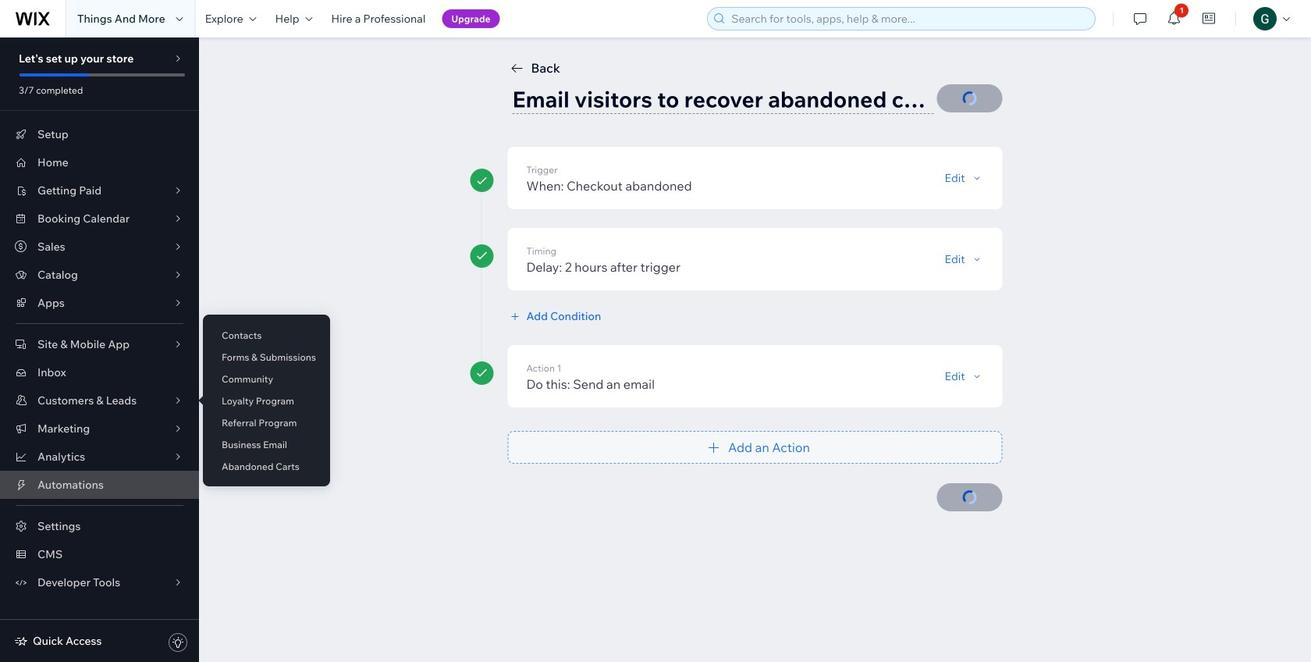 Task type: vqa. For each thing, say whether or not it's contained in the screenshot.
Sidebar element
yes



Task type: describe. For each thing, give the bounding box(es) containing it.
sidebar element
[[0, 37, 199, 662]]

Search for tools, apps, help & more... field
[[727, 8, 1091, 30]]



